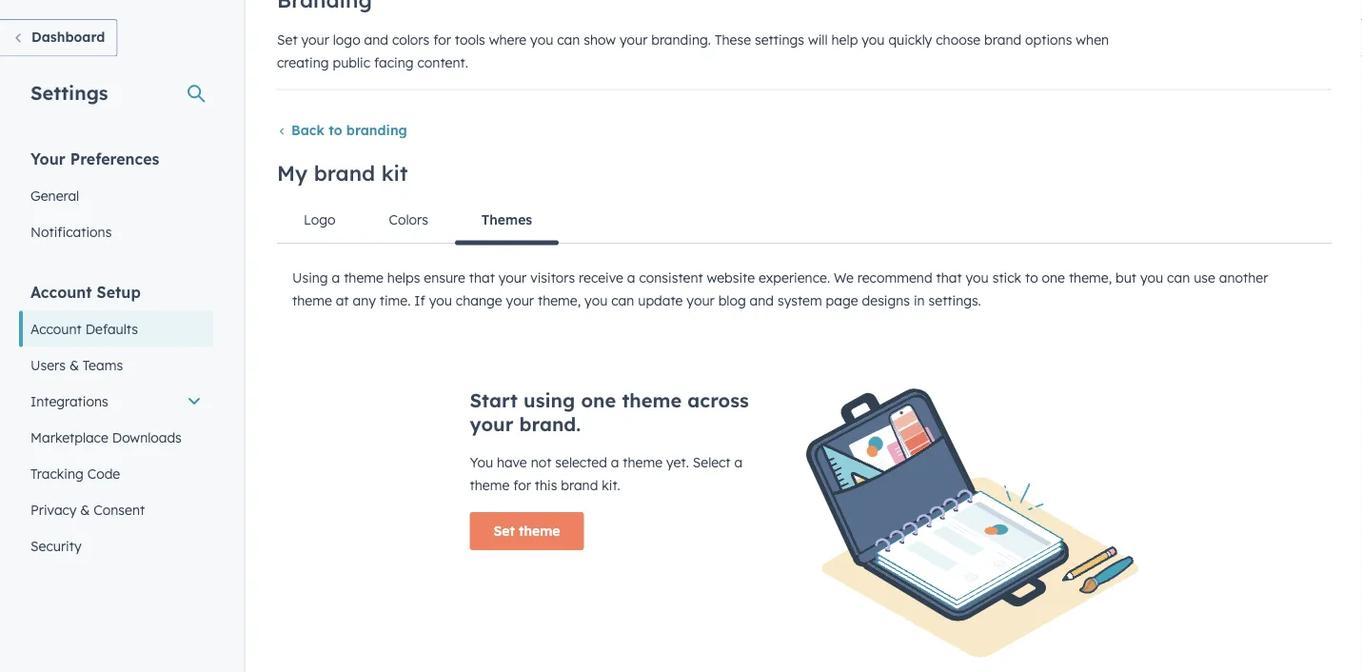 Task type: locate. For each thing, give the bounding box(es) containing it.
set
[[277, 31, 298, 48], [494, 523, 515, 540]]

1 horizontal spatial set
[[494, 523, 515, 540]]

setup
[[97, 282, 141, 301]]

you have not selected a theme yet. select a theme for this brand kit.
[[470, 455, 743, 494]]

0 vertical spatial can
[[557, 31, 580, 48]]

designs
[[862, 293, 911, 310]]

set theme
[[494, 523, 561, 540]]

account for account setup
[[30, 282, 92, 301]]

for inside set your logo and colors for tools where you can show your branding. these settings will help you quickly choose brand options when creating public facing content.
[[433, 31, 451, 48]]

theme down this
[[519, 523, 561, 540]]

theme left the yet.
[[623, 455, 663, 471]]

using a theme helps ensure that your visitors receive a consistent website experience. we recommend that you stick to one theme, but you can use another theme at any time. if you change your theme, you can update your blog and system page designs in settings.
[[292, 270, 1269, 310]]

themes
[[482, 212, 533, 229]]

& for privacy
[[80, 501, 90, 518]]

kit
[[382, 160, 408, 186]]

0 vertical spatial account
[[30, 282, 92, 301]]

using
[[524, 389, 576, 413]]

have
[[497, 455, 527, 471]]

one right "stick"
[[1042, 270, 1066, 287]]

notifications
[[30, 223, 112, 240]]

brand
[[985, 31, 1022, 48], [314, 160, 375, 186], [561, 478, 598, 494]]

brand down back to branding button
[[314, 160, 375, 186]]

one inside "start using one theme across your brand."
[[581, 389, 616, 413]]

security
[[30, 538, 82, 554]]

and right blog
[[750, 293, 774, 310]]

your
[[301, 31, 329, 48], [620, 31, 648, 48], [499, 270, 527, 287], [506, 293, 534, 310], [687, 293, 715, 310], [470, 413, 514, 437]]

1 horizontal spatial brand
[[561, 478, 598, 494]]

1 vertical spatial to
[[1026, 270, 1039, 287]]

2 vertical spatial can
[[612, 293, 635, 310]]

can
[[557, 31, 580, 48], [1168, 270, 1191, 287], [612, 293, 635, 310]]

0 vertical spatial theme,
[[1069, 270, 1113, 287]]

1 vertical spatial theme,
[[538, 293, 581, 310]]

kit.
[[602, 478, 621, 494]]

theme, left but at the top
[[1069, 270, 1113, 287]]

but
[[1116, 270, 1137, 287]]

use
[[1194, 270, 1216, 287]]

a
[[332, 270, 340, 287], [627, 270, 636, 287], [611, 455, 619, 471], [735, 455, 743, 471]]

for up content.
[[433, 31, 451, 48]]

and inside using a theme helps ensure that your visitors receive a consistent website experience. we recommend that you stick to one theme, but you can use another theme at any time. if you change your theme, you can update your blog and system page designs in settings.
[[750, 293, 774, 310]]

& right users
[[69, 357, 79, 373]]

1 account from the top
[[30, 282, 92, 301]]

content.
[[418, 54, 468, 71]]

consistent
[[639, 270, 703, 287]]

notifications link
[[19, 214, 213, 250]]

0 horizontal spatial &
[[69, 357, 79, 373]]

and
[[364, 31, 389, 48], [750, 293, 774, 310]]

2 horizontal spatial can
[[1168, 270, 1191, 287]]

experience.
[[759, 270, 831, 287]]

1 vertical spatial &
[[80, 501, 90, 518]]

you
[[470, 455, 493, 471]]

brand down selected
[[561, 478, 598, 494]]

0 vertical spatial for
[[433, 31, 451, 48]]

account up users
[[30, 320, 82, 337]]

set inside set your logo and colors for tools where you can show your branding. these settings will help you quickly choose brand options when creating public facing content.
[[277, 31, 298, 48]]

you right the help
[[862, 31, 885, 48]]

1 horizontal spatial to
[[1026, 270, 1039, 287]]

0 horizontal spatial theme,
[[538, 293, 581, 310]]

1 vertical spatial brand
[[314, 160, 375, 186]]

privacy & consent
[[30, 501, 145, 518]]

settings
[[30, 80, 108, 104]]

2 horizontal spatial brand
[[985, 31, 1022, 48]]

0 horizontal spatial set
[[277, 31, 298, 48]]

theme down using
[[292, 293, 332, 310]]

your up you
[[470, 413, 514, 437]]

a up at
[[332, 270, 340, 287]]

to right "stick"
[[1026, 270, 1039, 287]]

tracking code
[[30, 465, 120, 482]]

branding.
[[652, 31, 711, 48]]

1 horizontal spatial for
[[513, 478, 531, 494]]

1 vertical spatial and
[[750, 293, 774, 310]]

your preferences element
[[19, 148, 213, 250]]

any
[[353, 293, 376, 310]]

update
[[638, 293, 683, 310]]

to right back
[[329, 122, 342, 139]]

when
[[1076, 31, 1110, 48]]

1 horizontal spatial one
[[1042, 270, 1066, 287]]

marketplace downloads link
[[19, 420, 213, 456]]

in
[[914, 293, 925, 310]]

using
[[292, 270, 328, 287]]

recommend
[[858, 270, 933, 287]]

1 vertical spatial can
[[1168, 270, 1191, 287]]

and up 'facing'
[[364, 31, 389, 48]]

across
[[688, 389, 749, 413]]

0 horizontal spatial that
[[469, 270, 495, 287]]

tab list
[[277, 198, 1332, 246]]

we
[[834, 270, 854, 287]]

0 horizontal spatial and
[[364, 31, 389, 48]]

1 vertical spatial account
[[30, 320, 82, 337]]

account
[[30, 282, 92, 301], [30, 320, 82, 337]]

& right privacy
[[80, 501, 90, 518]]

colors
[[389, 212, 428, 229]]

2 account from the top
[[30, 320, 82, 337]]

account defaults link
[[19, 311, 213, 347]]

another
[[1220, 270, 1269, 287]]

theme, down visitors
[[538, 293, 581, 310]]

to inside using a theme helps ensure that your visitors receive a consistent website experience. we recommend that you stick to one theme, but you can use another theme at any time. if you change your theme, you can update your blog and system page designs in settings.
[[1026, 270, 1039, 287]]

you left "stick"
[[966, 270, 989, 287]]

0 horizontal spatial brand
[[314, 160, 375, 186]]

1 vertical spatial for
[[513, 478, 531, 494]]

account up account defaults
[[30, 282, 92, 301]]

0 horizontal spatial one
[[581, 389, 616, 413]]

theme
[[344, 270, 384, 287], [292, 293, 332, 310], [622, 389, 682, 413], [623, 455, 663, 471], [470, 478, 510, 494], [519, 523, 561, 540]]

not
[[531, 455, 552, 471]]

selected
[[556, 455, 607, 471]]

2 vertical spatial brand
[[561, 478, 598, 494]]

0 horizontal spatial to
[[329, 122, 342, 139]]

choose
[[936, 31, 981, 48]]

can left use
[[1168, 270, 1191, 287]]

1 horizontal spatial &
[[80, 501, 90, 518]]

that
[[469, 270, 495, 287], [937, 270, 963, 287]]

one
[[1042, 270, 1066, 287], [581, 389, 616, 413]]

account defaults
[[30, 320, 138, 337]]

can left show
[[557, 31, 580, 48]]

theme,
[[1069, 270, 1113, 287], [538, 293, 581, 310]]

account setup
[[30, 282, 141, 301]]

1 horizontal spatial and
[[750, 293, 774, 310]]

one right using
[[581, 389, 616, 413]]

1 horizontal spatial that
[[937, 270, 963, 287]]

your left visitors
[[499, 270, 527, 287]]

if
[[415, 293, 426, 310]]

1 vertical spatial set
[[494, 523, 515, 540]]

set down have
[[494, 523, 515, 540]]

set up the creating
[[277, 31, 298, 48]]

colors link
[[362, 198, 455, 243]]

users & teams
[[30, 357, 123, 373]]

0 vertical spatial &
[[69, 357, 79, 373]]

account setup element
[[19, 281, 213, 564]]

you right but at the top
[[1141, 270, 1164, 287]]

0 vertical spatial one
[[1042, 270, 1066, 287]]

brand right choose
[[985, 31, 1022, 48]]

for
[[433, 31, 451, 48], [513, 478, 531, 494]]

preferences
[[70, 149, 159, 168]]

brand inside you have not selected a theme yet. select a theme for this brand kit.
[[561, 478, 598, 494]]

& for users
[[69, 357, 79, 373]]

0 vertical spatial brand
[[985, 31, 1022, 48]]

a right receive
[[627, 270, 636, 287]]

1 horizontal spatial theme,
[[1069, 270, 1113, 287]]

users
[[30, 357, 66, 373]]

account for account defaults
[[30, 320, 82, 337]]

for left this
[[513, 478, 531, 494]]

1 vertical spatial one
[[581, 389, 616, 413]]

theme left across
[[622, 389, 682, 413]]

website
[[707, 270, 755, 287]]

0 horizontal spatial can
[[557, 31, 580, 48]]

0 vertical spatial and
[[364, 31, 389, 48]]

tab list containing logo
[[277, 198, 1332, 246]]

that up "settings."
[[937, 270, 963, 287]]

0 vertical spatial set
[[277, 31, 298, 48]]

tracking code link
[[19, 456, 213, 492]]

consent
[[94, 501, 145, 518]]

marketplace downloads
[[30, 429, 182, 446]]

ensure
[[424, 270, 466, 287]]

time.
[[380, 293, 411, 310]]

that up change
[[469, 270, 495, 287]]

your down visitors
[[506, 293, 534, 310]]

can down receive
[[612, 293, 635, 310]]

0 horizontal spatial for
[[433, 31, 451, 48]]

back to branding button
[[277, 122, 408, 139]]

page
[[826, 293, 859, 310]]



Task type: describe. For each thing, give the bounding box(es) containing it.
logo
[[304, 212, 336, 229]]

one inside using a theme helps ensure that your visitors receive a consistent website experience. we recommend that you stick to one theme, but you can use another theme at any time. if you change your theme, you can update your blog and system page designs in settings.
[[1042, 270, 1066, 287]]

your preferences
[[30, 149, 159, 168]]

your up the creating
[[301, 31, 329, 48]]

blog
[[719, 293, 746, 310]]

change
[[456, 293, 503, 310]]

set for set your logo and colors for tools where you can show your branding. these settings will help you quickly choose brand options when creating public facing content.
[[277, 31, 298, 48]]

show
[[584, 31, 616, 48]]

visitors
[[531, 270, 575, 287]]

facing
[[374, 54, 414, 71]]

integrations button
[[19, 383, 213, 420]]

options
[[1026, 31, 1073, 48]]

downloads
[[112, 429, 182, 446]]

creating
[[277, 54, 329, 71]]

privacy & consent link
[[19, 492, 213, 528]]

theme inside "start using one theme across your brand."
[[622, 389, 682, 413]]

general
[[30, 187, 79, 204]]

back to branding
[[291, 122, 408, 139]]

branding
[[346, 122, 408, 139]]

start using one theme across your brand.
[[470, 389, 749, 437]]

quickly
[[889, 31, 933, 48]]

help
[[832, 31, 858, 48]]

receive
[[579, 270, 624, 287]]

your left blog
[[687, 293, 715, 310]]

my brand kit
[[277, 160, 408, 186]]

your right show
[[620, 31, 648, 48]]

a right select
[[735, 455, 743, 471]]

defaults
[[85, 320, 138, 337]]

integrations
[[30, 393, 108, 410]]

this
[[535, 478, 558, 494]]

back
[[291, 122, 325, 139]]

you right where
[[531, 31, 554, 48]]

colors
[[392, 31, 430, 48]]

1 that from the left
[[469, 270, 495, 287]]

your inside "start using one theme across your brand."
[[470, 413, 514, 437]]

set for set theme
[[494, 523, 515, 540]]

brand inside set your logo and colors for tools where you can show your branding. these settings will help you quickly choose brand options when creating public facing content.
[[985, 31, 1022, 48]]

general link
[[19, 178, 213, 214]]

stick
[[993, 270, 1022, 287]]

theme down you
[[470, 478, 510, 494]]

2 that from the left
[[937, 270, 963, 287]]

system
[[778, 293, 823, 310]]

yet.
[[667, 455, 689, 471]]

these
[[715, 31, 751, 48]]

and inside set your logo and colors for tools where you can show your branding. these settings will help you quickly choose brand options when creating public facing content.
[[364, 31, 389, 48]]

your
[[30, 149, 66, 168]]

select
[[693, 455, 731, 471]]

teams
[[83, 357, 123, 373]]

theme up any
[[344, 270, 384, 287]]

you down receive
[[585, 293, 608, 310]]

start
[[470, 389, 518, 413]]

users & teams link
[[19, 347, 213, 383]]

security link
[[19, 528, 213, 564]]

a up kit.
[[611, 455, 619, 471]]

code
[[87, 465, 120, 482]]

public
[[333, 54, 371, 71]]

dashboard link
[[0, 19, 117, 57]]

helps
[[387, 270, 420, 287]]

at
[[336, 293, 349, 310]]

themes link
[[455, 198, 559, 246]]

can inside set your logo and colors for tools where you can show your branding. these settings will help you quickly choose brand options when creating public facing content.
[[557, 31, 580, 48]]

tools
[[455, 31, 485, 48]]

brand.
[[520, 413, 581, 437]]

set theme link
[[470, 513, 584, 551]]

1 horizontal spatial can
[[612, 293, 635, 310]]

logo link
[[277, 198, 362, 243]]

dashboard
[[31, 29, 105, 45]]

0 vertical spatial to
[[329, 122, 342, 139]]

you right if
[[429, 293, 452, 310]]

set your logo and colors for tools where you can show your branding. these settings will help you quickly choose brand options when creating public facing content.
[[277, 31, 1110, 71]]

will
[[808, 31, 828, 48]]

for inside you have not selected a theme yet. select a theme for this brand kit.
[[513, 478, 531, 494]]

where
[[489, 31, 527, 48]]

logo
[[333, 31, 361, 48]]

settings.
[[929, 293, 982, 310]]

privacy
[[30, 501, 77, 518]]

marketplace
[[30, 429, 108, 446]]

settings
[[755, 31, 805, 48]]



Task type: vqa. For each thing, say whether or not it's contained in the screenshot.
the notified in the 'New unassigned chat conversation Get notified when an unassigned chat, Facebook Messenger, or WhatsApp conversation is received in the inbox. Note: Bots only notify at the point of handoff.'
no



